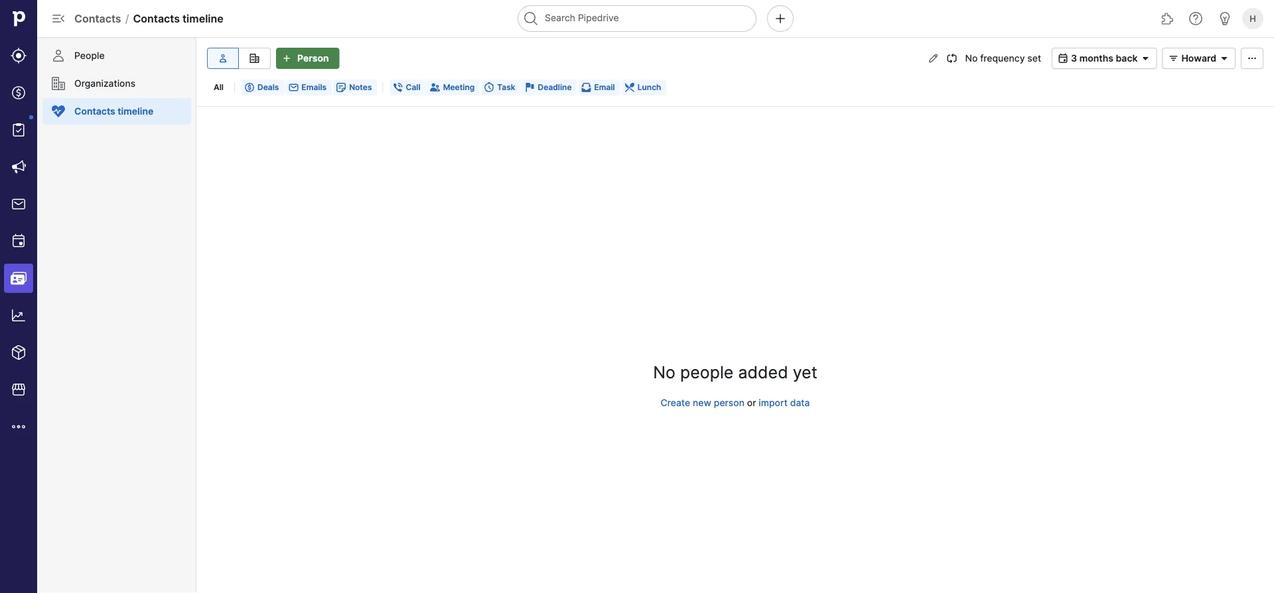 Task type: describe. For each thing, give the bounding box(es) containing it.
people link
[[42, 42, 191, 69]]

organizations
[[74, 78, 135, 89]]

home image
[[9, 9, 29, 29]]

color primary image for lunch
[[624, 82, 635, 93]]

deals button
[[242, 80, 284, 96]]

color primary image for deals
[[244, 82, 255, 93]]

deadline button
[[522, 80, 577, 96]]

person button
[[276, 48, 339, 69]]

organizations image
[[247, 53, 262, 64]]

no for no frequency set
[[965, 53, 978, 64]]

no people added yet
[[653, 363, 817, 383]]

campaigns image
[[11, 159, 27, 175]]

lunch button
[[622, 80, 667, 96]]

deals image
[[11, 85, 27, 101]]

create
[[661, 398, 690, 409]]

1 horizontal spatial timeline
[[183, 12, 223, 25]]

color primary image for task
[[484, 82, 495, 93]]

howard
[[1182, 53, 1216, 64]]

task
[[497, 83, 515, 92]]

contacts image
[[11, 271, 27, 287]]

Search Pipedrive field
[[518, 5, 757, 32]]

color undefined image inside "contacts timeline" link
[[50, 104, 66, 119]]

timeline inside menu item
[[118, 106, 153, 117]]

color primary image for howard
[[1166, 53, 1182, 64]]

color primary image for call
[[393, 82, 403, 93]]

months
[[1080, 53, 1114, 64]]

email button
[[578, 80, 620, 96]]

contacts timeline menu item
[[37, 98, 196, 130]]

yet
[[793, 363, 817, 383]]

new
[[693, 398, 711, 409]]

people
[[74, 50, 105, 61]]

or
[[747, 398, 756, 409]]

3
[[1071, 53, 1077, 64]]

emails
[[302, 83, 327, 92]]

color primary image for meeting
[[430, 82, 440, 93]]

deadline
[[538, 83, 572, 92]]

color primary image for deadline
[[525, 82, 535, 93]]

person
[[297, 53, 329, 64]]

color primary image down h button at the top right of page
[[1244, 53, 1260, 64]]



Task type: locate. For each thing, give the bounding box(es) containing it.
frequency
[[980, 53, 1025, 64]]

color primary image inside email button
[[581, 82, 592, 93]]

3 months back button
[[1052, 48, 1157, 69]]

color primary image right 'call' at left
[[430, 82, 440, 93]]

color primary image inside deadline button
[[525, 82, 535, 93]]

color primary image left email
[[581, 82, 592, 93]]

task button
[[481, 80, 521, 96]]

h
[[1250, 13, 1256, 24]]

marketplace image
[[11, 382, 27, 398]]

contacts
[[74, 12, 121, 25], [133, 12, 180, 25], [74, 106, 115, 117]]

1 vertical spatial no
[[653, 363, 676, 383]]

set
[[1028, 53, 1041, 64]]

emails button
[[286, 80, 332, 96]]

sales inbox image
[[11, 196, 27, 212]]

color undefined image left 'people'
[[50, 48, 66, 64]]

quick add image
[[772, 11, 788, 27]]

color primary inverted image
[[279, 53, 295, 64]]

persons image
[[215, 53, 231, 64]]

color primary image for email
[[581, 82, 592, 93]]

notes
[[349, 83, 372, 92]]

color primary image
[[928, 53, 939, 64], [947, 53, 957, 64], [1055, 53, 1071, 64], [1138, 53, 1154, 64], [1216, 53, 1232, 64], [288, 82, 299, 93], [336, 82, 347, 93]]

0 horizontal spatial color undefined image
[[11, 122, 27, 138]]

color undefined image for people
[[50, 48, 66, 64]]

back
[[1116, 53, 1138, 64]]

more image
[[11, 419, 27, 435]]

contacts / contacts timeline
[[74, 12, 223, 25]]

1 vertical spatial timeline
[[118, 106, 153, 117]]

color primary image left lunch
[[624, 82, 635, 93]]

timeline
[[183, 12, 223, 25], [118, 106, 153, 117]]

import data link
[[759, 398, 810, 409]]

0 horizontal spatial no
[[653, 363, 676, 383]]

color primary image left 'call' at left
[[393, 82, 403, 93]]

insights image
[[11, 308, 27, 324]]

1 horizontal spatial color undefined image
[[50, 104, 66, 119]]

quick help image
[[1188, 11, 1204, 27]]

menu toggle image
[[50, 11, 66, 27]]

color undefined image left contacts timeline
[[50, 104, 66, 119]]

color primary image
[[1166, 53, 1182, 64], [1244, 53, 1260, 64], [244, 82, 255, 93], [393, 82, 403, 93], [430, 82, 440, 93], [484, 82, 495, 93], [525, 82, 535, 93], [581, 82, 592, 93], [624, 82, 635, 93]]

no for no people added yet
[[653, 363, 676, 383]]

3 months back
[[1071, 53, 1138, 64]]

color primary image inside emails button
[[288, 82, 299, 93]]

contacts right /
[[133, 12, 180, 25]]

call
[[406, 83, 420, 92]]

contacts down organizations
[[74, 106, 115, 117]]

menu item
[[0, 260, 37, 297]]

color primary image inside notes 'button'
[[336, 82, 347, 93]]

no up create
[[653, 363, 676, 383]]

color primary image inside howard 'button'
[[1166, 53, 1182, 64]]

0 vertical spatial timeline
[[183, 12, 223, 25]]

color primary image left 'deals' at the top left of page
[[244, 82, 255, 93]]

color undefined image right the deals image
[[50, 76, 66, 92]]

contacts timeline link
[[42, 98, 191, 125]]

leads image
[[11, 48, 27, 64]]

timeline down organizations link at the left top of page
[[118, 106, 153, 117]]

h button
[[1240, 5, 1266, 32]]

timeline up persons image
[[183, 12, 223, 25]]

color undefined image
[[50, 48, 66, 64], [50, 76, 66, 92]]

/
[[125, 12, 129, 25]]

notes button
[[333, 80, 377, 96]]

color undefined image
[[50, 104, 66, 119], [11, 122, 27, 138]]

color primary image right "task"
[[525, 82, 535, 93]]

1 horizontal spatial no
[[965, 53, 978, 64]]

color undefined image down the deals image
[[11, 122, 27, 138]]

added
[[738, 363, 788, 383]]

contacts inside menu item
[[74, 106, 115, 117]]

menu
[[0, 0, 37, 594], [37, 37, 196, 594]]

lunch
[[638, 83, 661, 92]]

color undefined image inside people link
[[50, 48, 66, 64]]

color primary image inside call button
[[393, 82, 403, 93]]

import
[[759, 398, 788, 409]]

color primary image inside task button
[[484, 82, 495, 93]]

all
[[214, 83, 224, 92]]

person
[[714, 398, 745, 409]]

color primary image right back
[[1166, 53, 1182, 64]]

meeting
[[443, 83, 475, 92]]

color primary image left "task"
[[484, 82, 495, 93]]

color primary image inside deals button
[[244, 82, 255, 93]]

0 horizontal spatial timeline
[[118, 106, 153, 117]]

1 vertical spatial color undefined image
[[50, 76, 66, 92]]

activities image
[[11, 234, 27, 250]]

organizations link
[[42, 70, 191, 97]]

meeting button
[[427, 80, 480, 96]]

0 vertical spatial color undefined image
[[50, 104, 66, 119]]

0 vertical spatial color undefined image
[[50, 48, 66, 64]]

2 color undefined image from the top
[[50, 76, 66, 92]]

1 color undefined image from the top
[[50, 48, 66, 64]]

color undefined image inside organizations link
[[50, 76, 66, 92]]

color primary image inside meeting button
[[430, 82, 440, 93]]

1 vertical spatial color undefined image
[[11, 122, 27, 138]]

color primary image inside howard 'button'
[[1216, 53, 1232, 64]]

products image
[[11, 345, 27, 361]]

call button
[[390, 80, 426, 96]]

contacts timeline
[[74, 106, 153, 117]]

email
[[594, 83, 615, 92]]

color primary image inside lunch button
[[624, 82, 635, 93]]

no
[[965, 53, 978, 64], [653, 363, 676, 383]]

contacts for contacts / contacts timeline
[[74, 12, 121, 25]]

people
[[680, 363, 734, 383]]

howard button
[[1162, 48, 1236, 69]]

create new person or import data
[[661, 398, 810, 409]]

contacts for contacts timeline
[[74, 106, 115, 117]]

deals
[[257, 83, 279, 92]]

all button
[[208, 80, 229, 96]]

menu containing people
[[37, 37, 196, 594]]

no frequency set
[[965, 53, 1041, 64]]

sales assistant image
[[1217, 11, 1233, 27]]

data
[[790, 398, 810, 409]]

0 vertical spatial no
[[965, 53, 978, 64]]

contacts left /
[[74, 12, 121, 25]]

no left frequency
[[965, 53, 978, 64]]

color undefined image for organizations
[[50, 76, 66, 92]]



Task type: vqa. For each thing, say whether or not it's contained in the screenshot.
Proposal
no



